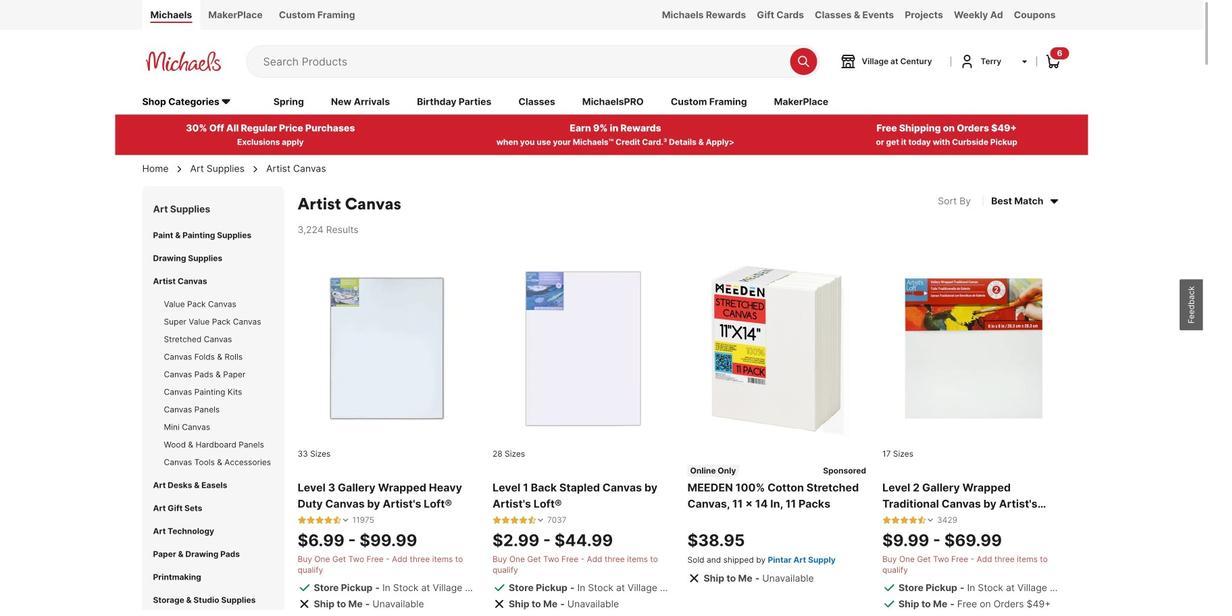 Task type: locate. For each thing, give the bounding box(es) containing it.
dialog
[[298, 515, 374, 526], [493, 515, 567, 526], [882, 515, 957, 526]]

dialog for level 3 gallery wrapped heavy duty canvas by artist&#x27;s loft&#xae; image
[[298, 515, 374, 526]]

4 tabler image from the left
[[333, 516, 342, 525]]

tabler image
[[298, 516, 306, 525], [315, 516, 324, 525], [324, 516, 333, 525], [333, 516, 342, 525], [493, 516, 501, 525], [510, 516, 519, 525], [528, 516, 536, 525], [900, 516, 909, 525], [909, 516, 917, 525]]

6 tabler image from the left
[[917, 516, 926, 525]]

meeden 100% cotton stretched canvas, 11 x 14 in, 11 packs image
[[687, 259, 866, 438]]

5 tabler image from the left
[[493, 516, 501, 525]]

Search Input field
[[263, 46, 783, 77]]

3 dialog from the left
[[882, 515, 957, 526]]

1 dialog from the left
[[298, 515, 374, 526]]

3 tabler image from the left
[[519, 516, 528, 525]]

2 tabler image from the left
[[501, 516, 510, 525]]

9 tabler image from the left
[[909, 516, 917, 525]]

0 horizontal spatial dialog
[[298, 515, 374, 526]]

2 horizontal spatial dialog
[[882, 515, 957, 526]]

1 horizontal spatial dialog
[[493, 515, 567, 526]]

dialog for level 1 back stapled canvas by artist&#x27;s loft&#xae; image
[[493, 515, 567, 526]]

3 tabler image from the left
[[324, 516, 333, 525]]

tabler image
[[306, 516, 315, 525], [501, 516, 510, 525], [519, 516, 528, 525], [882, 516, 891, 525], [891, 516, 900, 525], [917, 516, 926, 525]]

4 tabler image from the left
[[882, 516, 891, 525]]

8 tabler image from the left
[[900, 516, 909, 525]]

2 dialog from the left
[[493, 515, 567, 526]]

6 tabler image from the left
[[510, 516, 519, 525]]



Task type: describe. For each thing, give the bounding box(es) containing it.
1 tabler image from the left
[[298, 516, 306, 525]]

dialog for level 2 gallery wrapped traditional canvas by artist&#x27;s loft&#xae; image
[[882, 515, 957, 526]]

level 3 gallery wrapped heavy duty canvas by artist&#x27;s loft&#xae; image
[[298, 259, 476, 438]]

1 tabler image from the left
[[306, 516, 315, 525]]

2 tabler image from the left
[[315, 516, 324, 525]]

search button image
[[797, 55, 810, 68]]

5 tabler image from the left
[[891, 516, 900, 525]]

7 tabler image from the left
[[528, 516, 536, 525]]

level 1 back stapled canvas by artist&#x27;s loft&#xae; image
[[493, 259, 671, 438]]

level 2 gallery wrapped traditional canvas by artist&#x27;s loft&#xae; image
[[882, 259, 1061, 438]]



Task type: vqa. For each thing, say whether or not it's contained in the screenshot.
'diy sewing kits' link
no



